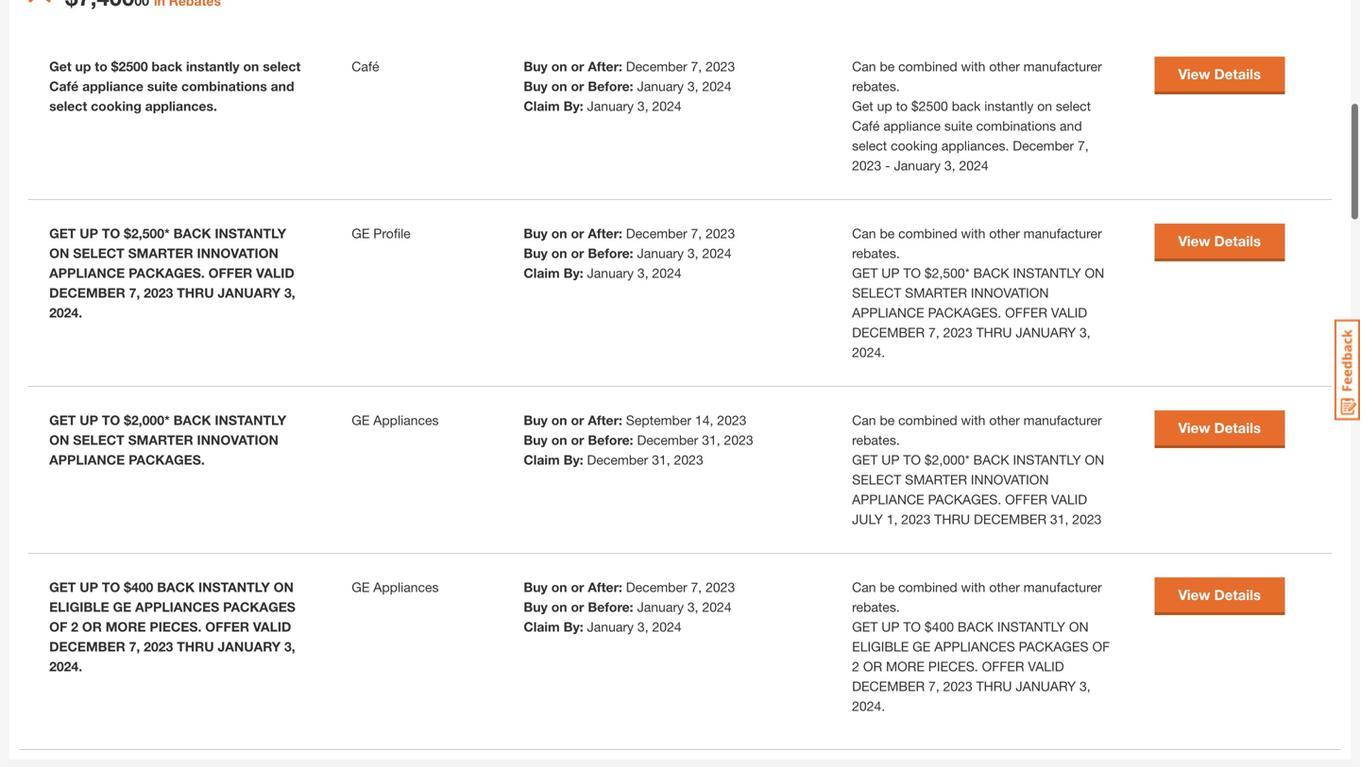 Task type: describe. For each thing, give the bounding box(es) containing it.
2024. inside can be combined with other manufacturer rebates. get up to $2,500* back instantly on select smarter innovation appliance packages. offer valid december 7, 2023 thru january 3, 2024.
[[852, 345, 885, 360]]

appliance inside can be combined with other manufacturer rebates. get up to $2,500* back instantly on select smarter innovation appliance packages. offer valid december 7, 2023 thru january 3, 2024.
[[852, 305, 924, 320]]

be for can be combined with other manufacturer rebates. get up to $400 back instantly on eligible ge appliances packages of 2 or more pieces. offer valid december 7, 2023 thru january 3, 2024.
[[880, 580, 895, 595]]

claim for get up to $400 back instantly on eligible ge appliances packages of 2 or more pieces. offer valid december 7, 2023 thru january 3, 2024.
[[524, 619, 560, 635]]

view details for can be combined with other manufacturer rebates. get up to $400 back instantly on eligible ge appliances packages of 2 or more pieces. offer valid december 7, 2023 thru january 3, 2024.
[[1178, 587, 1261, 604]]

café inside the can be combined with other manufacturer rebates. get up to $2500 back instantly on select café appliance suite combinations and select cooking appliances. december 7, 2023 - january 3, 2024
[[852, 118, 880, 133]]

rebates. for get up to $2500 back instantly on select café appliance suite combinations and select cooking appliances. december 7, 2023 - january 3, 2024
[[852, 78, 900, 94]]

2 buy from the top
[[524, 78, 548, 94]]

eligible inside the get up to $400 back instantly on eligible ge appliances packages of 2 or more pieces. offer valid december 7, 2023 thru january 3, 2024.
[[49, 600, 109, 615]]

instantly inside get up to $2500 back instantly on select café appliance suite combinations and select cooking appliances.
[[186, 58, 239, 74]]

innovation inside can be combined with other manufacturer rebates. get up to $2,500* back instantly on select smarter innovation appliance packages. offer valid december 7, 2023 thru january 3, 2024.
[[971, 285, 1049, 301]]

appliances for get up to $2,000* back instantly on select smarter innovation appliance packages.
[[373, 413, 439, 428]]

before: for get up to $400 back instantly on eligible ge appliances packages of 2 or more pieces. offer valid december 7, 2023 thru january 3, 2024.
[[588, 600, 633, 615]]

manufacturer for can be combined with other manufacturer rebates. get up to $400 back instantly on eligible ge appliances packages of 2 or more pieces. offer valid december 7, 2023 thru january 3, 2024.
[[1024, 580, 1102, 595]]

up inside can be combined with other manufacturer rebates. get up to $2,500* back instantly on select smarter innovation appliance packages. offer valid december 7, 2023 thru january 3, 2024.
[[881, 265, 900, 281]]

8 buy from the top
[[524, 600, 548, 615]]

1,
[[887, 512, 898, 527]]

back inside the can be combined with other manufacturer rebates. get up to $2500 back instantly on select café appliance suite combinations and select cooking appliances. december 7, 2023 - january 3, 2024
[[952, 98, 981, 114]]

get inside can be combined with other manufacturer rebates. get up to $2,000* back instantly on select smarter innovation appliance packages. offer valid july 1, 2023 thru december 31, 2023
[[852, 452, 878, 468]]

view for can be combined with other manufacturer rebates. get up to $2500 back instantly on select café appliance suite combinations and select cooking appliances. december 7, 2023 - january 3, 2024
[[1178, 65, 1210, 82]]

get up to $2500 back instantly on select café appliance suite combinations and select cooking appliances.
[[49, 58, 301, 114]]

be for can be combined with other manufacturer rebates. get up to $2500 back instantly on select café appliance suite combinations and select cooking appliances. december 7, 2023 - january 3, 2024
[[880, 58, 895, 74]]

back inside can be combined with other manufacturer rebates. get up to $2,500* back instantly on select smarter innovation appliance packages. offer valid december 7, 2023 thru january 3, 2024.
[[973, 265, 1009, 281]]

ge profile
[[352, 226, 411, 241]]

offer inside get up to $2,500* back instantly on select smarter innovation appliance packages. offer valid december 7, 2023 thru january 3, 2024.
[[208, 265, 252, 281]]

january inside can be combined with other manufacturer rebates. get up to $400 back instantly on eligible ge appliances packages of 2 or more pieces. offer valid december 7, 2023 thru january 3, 2024.
[[1016, 679, 1076, 695]]

valid inside can be combined with other manufacturer rebates. get up to $2,000* back instantly on select smarter innovation appliance packages. offer valid july 1, 2023 thru december 31, 2023
[[1051, 492, 1087, 507]]

get inside the get up to $400 back instantly on eligible ge appliances packages of 2 or more pieces. offer valid december 7, 2023 thru january 3, 2024.
[[49, 580, 76, 595]]

up inside get up to $2,000* back instantly on select smarter innovation appliance packages.
[[80, 413, 98, 428]]

instantly inside get up to $2,000* back instantly on select smarter innovation appliance packages.
[[215, 413, 286, 428]]

7, inside can be combined with other manufacturer rebates. get up to $2,500* back instantly on select smarter innovation appliance packages. offer valid december 7, 2023 thru january 3, 2024.
[[929, 325, 940, 340]]

innovation inside get up to $2,500* back instantly on select smarter innovation appliance packages. offer valid december 7, 2023 thru january 3, 2024.
[[197, 245, 279, 261]]

thru inside get up to $2,500* back instantly on select smarter innovation appliance packages. offer valid december 7, 2023 thru january 3, 2024.
[[177, 285, 214, 301]]

2023 inside can be combined with other manufacturer rebates. get up to $2,500* back instantly on select smarter innovation appliance packages. offer valid december 7, 2023 thru january 3, 2024.
[[943, 325, 973, 340]]

5 or from the top
[[571, 413, 584, 428]]

back inside get up to $2500 back instantly on select café appliance suite combinations and select cooking appliances.
[[152, 58, 182, 74]]

thru inside the get up to $400 back instantly on eligible ge appliances packages of 2 or more pieces. offer valid december 7, 2023 thru january 3, 2024.
[[177, 639, 214, 655]]

december inside can be combined with other manufacturer rebates. get up to $400 back instantly on eligible ge appliances packages of 2 or more pieces. offer valid december 7, 2023 thru january 3, 2024.
[[852, 679, 925, 695]]

with for $2500
[[961, 58, 986, 74]]

january inside can be combined with other manufacturer rebates. get up to $2,500* back instantly on select smarter innovation appliance packages. offer valid december 7, 2023 thru january 3, 2024.
[[1016, 325, 1076, 340]]

packages. inside get up to $2,000* back instantly on select smarter innovation appliance packages.
[[129, 452, 205, 468]]

pieces. inside can be combined with other manufacturer rebates. get up to $400 back instantly on eligible ge appliances packages of 2 or more pieces. offer valid december 7, 2023 thru january 3, 2024.
[[928, 659, 978, 675]]

offer inside can be combined with other manufacturer rebates. get up to $400 back instantly on eligible ge appliances packages of 2 or more pieces. offer valid december 7, 2023 thru january 3, 2024.
[[982, 659, 1024, 675]]

with for $2,500*
[[961, 226, 986, 241]]

3, inside the get up to $400 back instantly on eligible ge appliances packages of 2 or more pieces. offer valid december 7, 2023 thru january 3, 2024.
[[284, 639, 295, 655]]

1 or from the top
[[571, 58, 584, 74]]

appliances. inside the can be combined with other manufacturer rebates. get up to $2500 back instantly on select café appliance suite combinations and select cooking appliances. december 7, 2023 - january 3, 2024
[[941, 138, 1009, 153]]

more inside the get up to $400 back instantly on eligible ge appliances packages of 2 or more pieces. offer valid december 7, 2023 thru january 3, 2024.
[[106, 619, 146, 635]]

other for $2,500*
[[989, 226, 1020, 241]]

3, inside get up to $2,500* back instantly on select smarter innovation appliance packages. offer valid december 7, 2023 thru january 3, 2024.
[[284, 285, 295, 301]]

details for can be combined with other manufacturer rebates. get up to $2,500* back instantly on select smarter innovation appliance packages. offer valid december 7, 2023 thru january 3, 2024.
[[1214, 233, 1261, 250]]

up inside can be combined with other manufacturer rebates. get up to $2,000* back instantly on select smarter innovation appliance packages. offer valid july 1, 2023 thru december 31, 2023
[[881, 452, 900, 468]]

view for can be combined with other manufacturer rebates. get up to $2,000* back instantly on select smarter innovation appliance packages. offer valid july 1, 2023 thru december 31, 2023
[[1178, 420, 1210, 437]]

select inside can be combined with other manufacturer rebates. get up to $2,000* back instantly on select smarter innovation appliance packages. offer valid july 1, 2023 thru december 31, 2023
[[852, 472, 901, 488]]

3 or from the top
[[571, 226, 584, 241]]

7 buy from the top
[[524, 580, 548, 595]]

cooking inside get up to $2500 back instantly on select café appliance suite combinations and select cooking appliances.
[[91, 98, 141, 114]]

up inside get up to $2,500* back instantly on select smarter innovation appliance packages. offer valid december 7, 2023 thru january 3, 2024.
[[80, 226, 98, 241]]

can be combined with other manufacturer rebates. get up to $2,000* back instantly on select smarter innovation appliance packages. offer valid july 1, 2023 thru december 31, 2023
[[852, 413, 1104, 527]]

3 buy from the top
[[524, 226, 548, 241]]

ge for get up to $2,000* back instantly on select smarter innovation appliance packages.
[[352, 413, 370, 428]]

2023 inside the can be combined with other manufacturer rebates. get up to $2500 back instantly on select café appliance suite combinations and select cooking appliances. december 7, 2023 - january 3, 2024
[[852, 158, 882, 173]]

eligible inside can be combined with other manufacturer rebates. get up to $400 back instantly on eligible ge appliances packages of 2 or more pieces. offer valid december 7, 2023 thru january 3, 2024.
[[852, 639, 909, 655]]

claim for get up to $2500 back instantly on select café appliance suite combinations and select cooking appliances.
[[524, 98, 560, 114]]

back inside can be combined with other manufacturer rebates. get up to $2,000* back instantly on select smarter innovation appliance packages. offer valid july 1, 2023 thru december 31, 2023
[[973, 452, 1009, 468]]

manufacturer for can be combined with other manufacturer rebates. get up to $2,000* back instantly on select smarter innovation appliance packages. offer valid july 1, 2023 thru december 31, 2023
[[1024, 413, 1102, 428]]

appliances for get up to $400 back instantly on eligible ge appliances packages of 2 or more pieces. offer valid december 7, 2023 thru january 3, 2024.
[[373, 580, 439, 595]]

thru inside can be combined with other manufacturer rebates. get up to $2,000* back instantly on select smarter innovation appliance packages. offer valid july 1, 2023 thru december 31, 2023
[[934, 512, 970, 527]]

claim for get up to $2,500* back instantly on select smarter innovation appliance packages. offer valid december 7, 2023 thru january 3, 2024.
[[524, 265, 560, 281]]

can be combined with other manufacturer rebates. get up to $2500 back instantly on select café appliance suite combinations and select cooking appliances. december 7, 2023 - january 3, 2024
[[852, 58, 1102, 173]]

view details for can be combined with other manufacturer rebates. get up to $2,000* back instantly on select smarter innovation appliance packages. offer valid july 1, 2023 thru december 31, 2023
[[1178, 420, 1261, 437]]

manufacturer for can be combined with other manufacturer rebates. get up to $2,500* back instantly on select smarter innovation appliance packages. offer valid december 7, 2023 thru january 3, 2024.
[[1024, 226, 1102, 241]]

$2500 inside the can be combined with other manufacturer rebates. get up to $2500 back instantly on select café appliance suite combinations and select cooking appliances. december 7, 2023 - january 3, 2024
[[911, 98, 948, 114]]

before: for get up to $2500 back instantly on select café appliance suite combinations and select cooking appliances. december 7, 2023 - january 3, 2024
[[588, 78, 633, 94]]

packages inside can be combined with other manufacturer rebates. get up to $400 back instantly on eligible ge appliances packages of 2 or more pieces. offer valid december 7, 2023 thru january 3, 2024.
[[1019, 639, 1089, 655]]

back inside the get up to $400 back instantly on eligible ge appliances packages of 2 or more pieces. offer valid december 7, 2023 thru january 3, 2024.
[[157, 580, 195, 595]]

1 buy from the top
[[524, 58, 548, 74]]

$400 inside can be combined with other manufacturer rebates. get up to $400 back instantly on eligible ge appliances packages of 2 or more pieces. offer valid december 7, 2023 thru january 3, 2024.
[[925, 619, 954, 635]]

december inside the get up to $400 back instantly on eligible ge appliances packages of 2 or more pieces. offer valid december 7, 2023 thru january 3, 2024.
[[49, 639, 125, 655]]

0 horizontal spatial 31,
[[652, 452, 670, 468]]

3, inside can be combined with other manufacturer rebates. get up to $2,500* back instantly on select smarter innovation appliance packages. offer valid december 7, 2023 thru january 3, 2024.
[[1080, 325, 1091, 340]]

of inside the get up to $400 back instantly on eligible ge appliances packages of 2 or more pieces. offer valid december 7, 2023 thru january 3, 2024.
[[49, 619, 67, 635]]

on inside can be combined with other manufacturer rebates. get up to $2,000* back instantly on select smarter innovation appliance packages. offer valid july 1, 2023 thru december 31, 2023
[[1085, 452, 1104, 468]]

packages. inside can be combined with other manufacturer rebates. get up to $2,500* back instantly on select smarter innovation appliance packages. offer valid december 7, 2023 thru january 3, 2024.
[[928, 305, 1001, 320]]

can for can be combined with other manufacturer rebates. get up to $2,000* back instantly on select smarter innovation appliance packages. offer valid july 1, 2023 thru december 31, 2023
[[852, 413, 876, 428]]

can for can be combined with other manufacturer rebates. get up to $2,500* back instantly on select smarter innovation appliance packages. offer valid december 7, 2023 thru january 3, 2024.
[[852, 226, 876, 241]]

rebates. for get up to $2,000* back instantly on select smarter innovation appliance packages. offer valid july 1, 2023 thru december 31, 2023
[[852, 432, 900, 448]]

on inside get up to $2,500* back instantly on select smarter innovation appliance packages. offer valid december 7, 2023 thru january 3, 2024.
[[49, 245, 69, 261]]

other for $2500
[[989, 58, 1020, 74]]

get up to $400 back instantly on eligible ge appliances packages of 2 or more pieces. offer valid december 7, 2023 thru january 3, 2024.
[[49, 580, 296, 675]]

buy on or after: december 7, 2023 buy on or before: january 3, 2024 claim by: january 3, 2024 for café
[[524, 58, 735, 114]]

appliance inside the can be combined with other manufacturer rebates. get up to $2500 back instantly on select café appliance suite combinations and select cooking appliances. december 7, 2023 - january 3, 2024
[[883, 118, 941, 133]]

get up to $2,000* back instantly on select smarter innovation appliance packages.
[[49, 413, 286, 468]]

appliances. inside get up to $2500 back instantly on select café appliance suite combinations and select cooking appliances.
[[145, 98, 217, 114]]

by: for get up to $400 back instantly on eligible ge appliances packages of 2 or more pieces. offer valid december 7, 2023 thru january 3, 2024.
[[564, 619, 583, 635]]

ge for get up to $2,500* back instantly on select smarter innovation appliance packages. offer valid december 7, 2023 thru january 3, 2024.
[[352, 226, 370, 241]]

7, inside the can be combined with other manufacturer rebates. get up to $2500 back instantly on select café appliance suite combinations and select cooking appliances. december 7, 2023 - january 3, 2024
[[1078, 138, 1089, 153]]

up inside the get up to $400 back instantly on eligible ge appliances packages of 2 or more pieces. offer valid december 7, 2023 thru january 3, 2024.
[[80, 580, 98, 595]]

profile
[[373, 226, 411, 241]]

can for can be combined with other manufacturer rebates. get up to $2500 back instantly on select café appliance suite combinations and select cooking appliances. december 7, 2023 - january 3, 2024
[[852, 58, 876, 74]]

smarter inside get up to $2,500* back instantly on select smarter innovation appliance packages. offer valid december 7, 2023 thru january 3, 2024.
[[128, 245, 193, 261]]

january inside the get up to $400 back instantly on eligible ge appliances packages of 2 or more pieces. offer valid december 7, 2023 thru january 3, 2024.
[[218, 639, 281, 655]]

to inside can be combined with other manufacturer rebates. get up to $2,500* back instantly on select smarter innovation appliance packages. offer valid december 7, 2023 thru january 3, 2024.
[[903, 265, 921, 281]]

offer inside the get up to $400 back instantly on eligible ge appliances packages of 2 or more pieces. offer valid december 7, 2023 thru january 3, 2024.
[[205, 619, 249, 635]]

buy on or after: december 7, 2023 buy on or before: january 3, 2024 claim by: january 3, 2024 for ge profile
[[524, 226, 735, 281]]

instantly inside get up to $2,500* back instantly on select smarter innovation appliance packages. offer valid december 7, 2023 thru january 3, 2024.
[[215, 226, 286, 241]]

valid inside can be combined with other manufacturer rebates. get up to $400 back instantly on eligible ge appliances packages of 2 or more pieces. offer valid december 7, 2023 thru january 3, 2024.
[[1028, 659, 1064, 675]]

31, inside can be combined with other manufacturer rebates. get up to $2,000* back instantly on select smarter innovation appliance packages. offer valid july 1, 2023 thru december 31, 2023
[[1050, 512, 1069, 527]]

café inside get up to $2500 back instantly on select café appliance suite combinations and select cooking appliances.
[[49, 78, 79, 94]]

to inside can be combined with other manufacturer rebates. get up to $2,000* back instantly on select smarter innovation appliance packages. offer valid july 1, 2023 thru december 31, 2023
[[903, 452, 921, 468]]

combined for $2,000*
[[898, 413, 957, 428]]

packages. inside can be combined with other manufacturer rebates. get up to $2,000* back instantly on select smarter innovation appliance packages. offer valid july 1, 2023 thru december 31, 2023
[[928, 492, 1001, 507]]

7, inside can be combined with other manufacturer rebates. get up to $400 back instantly on eligible ge appliances packages of 2 or more pieces. offer valid december 7, 2023 thru january 3, 2024.
[[929, 679, 940, 695]]

5 buy from the top
[[524, 413, 548, 428]]

december inside get up to $2,500* back instantly on select smarter innovation appliance packages. offer valid december 7, 2023 thru january 3, 2024.
[[49, 285, 125, 301]]

back inside get up to $2,500* back instantly on select smarter innovation appliance packages. offer valid december 7, 2023 thru january 3, 2024.
[[173, 226, 211, 241]]

2024. inside the get up to $400 back instantly on eligible ge appliances packages of 2 or more pieces. offer valid december 7, 2023 thru january 3, 2024.
[[49, 659, 82, 675]]

after: for can be combined with other manufacturer rebates. get up to $2500 back instantly on select café appliance suite combinations and select cooking appliances. december 7, 2023 - january 3, 2024
[[588, 58, 622, 74]]

on inside can be combined with other manufacturer rebates. get up to $2,500* back instantly on select smarter innovation appliance packages. offer valid december 7, 2023 thru january 3, 2024.
[[1085, 265, 1104, 281]]

1 horizontal spatial café
[[352, 58, 379, 74]]

7 or from the top
[[571, 580, 584, 595]]

2024. inside get up to $2,500* back instantly on select smarter innovation appliance packages. offer valid december 7, 2023 thru january 3, 2024.
[[49, 305, 82, 320]]

combined for $400
[[898, 580, 957, 595]]

offer inside can be combined with other manufacturer rebates. get up to $2,000* back instantly on select smarter innovation appliance packages. offer valid july 1, 2023 thru december 31, 2023
[[1005, 492, 1048, 507]]

up inside can be combined with other manufacturer rebates. get up to $400 back instantly on eligible ge appliances packages of 2 or more pieces. offer valid december 7, 2023 thru january 3, 2024.
[[881, 619, 900, 635]]

on inside get up to $2,000* back instantly on select smarter innovation appliance packages.
[[49, 432, 69, 448]]



Task type: vqa. For each thing, say whether or not it's contained in the screenshot.


Task type: locate. For each thing, give the bounding box(es) containing it.
1 horizontal spatial $400
[[925, 619, 954, 635]]

view details button for can be combined with other manufacturer rebates. get up to $400 back instantly on eligible ge appliances packages of 2 or more pieces. offer valid december 7, 2023 thru january 3, 2024.
[[1155, 578, 1285, 613]]

8 or from the top
[[571, 600, 584, 615]]

1 vertical spatial back
[[952, 98, 981, 114]]

0 vertical spatial 2
[[71, 619, 78, 635]]

combinations
[[181, 78, 267, 94], [976, 118, 1056, 133]]

2 can from the top
[[852, 226, 876, 241]]

up
[[80, 226, 98, 241], [881, 265, 900, 281], [80, 413, 98, 428], [881, 452, 900, 468], [80, 580, 98, 595], [881, 619, 900, 635]]

cooking
[[91, 98, 141, 114], [891, 138, 938, 153]]

be inside can be combined with other manufacturer rebates. get up to $2,500* back instantly on select smarter innovation appliance packages. offer valid december 7, 2023 thru january 3, 2024.
[[880, 226, 895, 241]]

4 or from the top
[[571, 245, 584, 261]]

claim
[[524, 98, 560, 114], [524, 265, 560, 281], [524, 452, 560, 468], [524, 619, 560, 635]]

rebates.
[[852, 78, 900, 94], [852, 245, 900, 261], [852, 432, 900, 448], [852, 600, 900, 615]]

0 vertical spatial $400
[[124, 580, 153, 595]]

view details button
[[1155, 56, 1285, 91], [1155, 224, 1285, 259], [1155, 411, 1285, 446], [1155, 578, 1285, 613]]

select
[[73, 245, 124, 261], [852, 285, 901, 301], [73, 432, 124, 448], [852, 472, 901, 488]]

ge for get up to $400 back instantly on eligible ge appliances packages of 2 or more pieces. offer valid december 7, 2023 thru january 3, 2024.
[[352, 580, 370, 595]]

4 before: from the top
[[588, 600, 633, 615]]

4 after: from the top
[[588, 580, 622, 595]]

select inside get up to $2,000* back instantly on select smarter innovation appliance packages.
[[73, 432, 124, 448]]

31,
[[702, 432, 720, 448], [652, 452, 670, 468], [1050, 512, 1069, 527]]

thru inside can be combined with other manufacturer rebates. get up to $2,500* back instantly on select smarter innovation appliance packages. offer valid december 7, 2023 thru january 3, 2024.
[[976, 325, 1012, 340]]

on
[[243, 58, 259, 74], [551, 58, 567, 74], [551, 78, 567, 94], [1037, 98, 1052, 114], [551, 226, 567, 241], [551, 245, 567, 261], [551, 413, 567, 428], [551, 432, 567, 448], [551, 580, 567, 595], [551, 600, 567, 615]]

0 vertical spatial ge appliances
[[352, 413, 439, 428]]

4 view details button from the top
[[1155, 578, 1285, 613]]

4 rebates. from the top
[[852, 600, 900, 615]]

7, inside get up to $2,500* back instantly on select smarter innovation appliance packages. offer valid december 7, 2023 thru january 3, 2024.
[[129, 285, 140, 301]]

0 horizontal spatial suite
[[147, 78, 178, 94]]

1 before: from the top
[[588, 78, 633, 94]]

1 vertical spatial combinations
[[976, 118, 1056, 133]]

rebates. for get up to $2,500* back instantly on select smarter innovation appliance packages. offer valid december 7, 2023 thru january 3, 2024.
[[852, 245, 900, 261]]

1 view details button from the top
[[1155, 56, 1285, 91]]

ge inside the get up to $400 back instantly on eligible ge appliances packages of 2 or more pieces. offer valid december 7, 2023 thru january 3, 2024.
[[113, 600, 131, 615]]

0 vertical spatial back
[[152, 58, 182, 74]]

1 horizontal spatial cooking
[[891, 138, 938, 153]]

by: for get up to $2,000* back instantly on select smarter innovation appliance packages. offer valid july 1, 2023 thru december 31, 2023
[[564, 452, 583, 468]]

1 horizontal spatial packages
[[1019, 639, 1089, 655]]

more
[[106, 619, 146, 635], [886, 659, 925, 675]]

pieces.
[[150, 619, 202, 635], [928, 659, 978, 675]]

valid
[[256, 265, 294, 281], [1051, 305, 1087, 320], [1051, 492, 1087, 507], [253, 619, 291, 635], [1028, 659, 1064, 675]]

$2,000* inside get up to $2,000* back instantly on select smarter innovation appliance packages.
[[124, 413, 170, 428]]

1 other from the top
[[989, 58, 1020, 74]]

0 vertical spatial eligible
[[49, 600, 109, 615]]

2 other from the top
[[989, 226, 1020, 241]]

2023 inside the get up to $400 back instantly on eligible ge appliances packages of 2 or more pieces. offer valid december 7, 2023 thru january 3, 2024.
[[144, 639, 173, 655]]

1 view from the top
[[1178, 65, 1210, 82]]

2 after: from the top
[[588, 226, 622, 241]]

$2,000*
[[124, 413, 170, 428], [925, 452, 970, 468]]

ge
[[352, 226, 370, 241], [352, 413, 370, 428], [352, 580, 370, 595], [113, 600, 131, 615], [913, 639, 931, 655]]

0 vertical spatial more
[[106, 619, 146, 635]]

with
[[961, 58, 986, 74], [961, 226, 986, 241], [961, 413, 986, 428], [961, 580, 986, 595]]

$2,500*
[[124, 226, 170, 241], [925, 265, 970, 281]]

0 horizontal spatial appliances.
[[145, 98, 217, 114]]

1 vertical spatial appliances
[[373, 580, 439, 595]]

0 vertical spatial $2500
[[111, 58, 148, 74]]

appliance inside can be combined with other manufacturer rebates. get up to $2,000* back instantly on select smarter innovation appliance packages. offer valid july 1, 2023 thru december 31, 2023
[[852, 492, 924, 507]]

2 details from the top
[[1214, 233, 1261, 250]]

2 view details from the top
[[1178, 233, 1261, 250]]

packages. inside get up to $2,500* back instantly on select smarter innovation appliance packages. offer valid december 7, 2023 thru january 3, 2024.
[[129, 265, 205, 281]]

details for can be combined with other manufacturer rebates. get up to $2500 back instantly on select café appliance suite combinations and select cooking appliances. december 7, 2023 - january 3, 2024
[[1214, 65, 1261, 82]]

get
[[49, 58, 71, 74], [852, 98, 873, 114]]

details for can be combined with other manufacturer rebates. get up to $400 back instantly on eligible ge appliances packages of 2 or more pieces. offer valid december 7, 2023 thru january 3, 2024.
[[1214, 587, 1261, 604]]

before: for get up to $2,500* back instantly on select smarter innovation appliance packages. offer valid december 7, 2023 thru january 3, 2024.
[[588, 245, 633, 261]]

3 other from the top
[[989, 413, 1020, 428]]

view details button for can be combined with other manufacturer rebates. get up to $2,500* back instantly on select smarter innovation appliance packages. offer valid december 7, 2023 thru january 3, 2024.
[[1155, 224, 1285, 259]]

0 horizontal spatial get
[[49, 58, 71, 74]]

combined for $2,500*
[[898, 226, 957, 241]]

combined inside can be combined with other manufacturer rebates. get up to $400 back instantly on eligible ge appliances packages of 2 or more pieces. offer valid december 7, 2023 thru january 3, 2024.
[[898, 580, 957, 595]]

2024
[[702, 78, 732, 94], [652, 98, 682, 114], [959, 158, 989, 173], [702, 245, 732, 261], [652, 265, 682, 281], [702, 600, 732, 615], [652, 619, 682, 635]]

2 rebates. from the top
[[852, 245, 900, 261]]

can for can be combined with other manufacturer rebates. get up to $400 back instantly on eligible ge appliances packages of 2 or more pieces. offer valid december 7, 2023 thru january 3, 2024.
[[852, 580, 876, 595]]

can
[[852, 58, 876, 74], [852, 226, 876, 241], [852, 413, 876, 428], [852, 580, 876, 595]]

1 vertical spatial buy on or after: december 7, 2023 buy on or before: january 3, 2024 claim by: january 3, 2024
[[524, 226, 735, 281]]

manufacturer inside can be combined with other manufacturer rebates. get up to $2,000* back instantly on select smarter innovation appliance packages. offer valid july 1, 2023 thru december 31, 2023
[[1024, 413, 1102, 428]]

view
[[1178, 65, 1210, 82], [1178, 233, 1210, 250], [1178, 420, 1210, 437], [1178, 587, 1210, 604]]

0 vertical spatial appliances
[[135, 600, 219, 615]]

1 vertical spatial or
[[863, 659, 882, 675]]

thru inside can be combined with other manufacturer rebates. get up to $400 back instantly on eligible ge appliances packages of 2 or more pieces. offer valid december 7, 2023 thru january 3, 2024.
[[976, 679, 1012, 695]]

appliances
[[373, 413, 439, 428], [373, 580, 439, 595]]

1 with from the top
[[961, 58, 986, 74]]

3 view details button from the top
[[1155, 411, 1285, 446]]

$2,500* inside get up to $2,500* back instantly on select smarter innovation appliance packages. offer valid december 7, 2023 thru january 3, 2024.
[[124, 226, 170, 241]]

to
[[102, 226, 120, 241], [903, 265, 921, 281], [102, 413, 120, 428], [903, 452, 921, 468], [102, 580, 120, 595], [903, 619, 921, 635]]

get inside the can be combined with other manufacturer rebates. get up to $2500 back instantly on select café appliance suite combinations and select cooking appliances. december 7, 2023 - january 3, 2024
[[852, 98, 873, 114]]

after: for can be combined with other manufacturer rebates. get up to $2,500* back instantly on select smarter innovation appliance packages. offer valid december 7, 2023 thru january 3, 2024.
[[588, 226, 622, 241]]

appliances
[[135, 600, 219, 615], [934, 639, 1015, 655]]

offer
[[208, 265, 252, 281], [1005, 305, 1048, 320], [1005, 492, 1048, 507], [205, 619, 249, 635], [982, 659, 1024, 675]]

1 claim from the top
[[524, 98, 560, 114]]

instantly
[[215, 226, 286, 241], [1013, 265, 1081, 281], [215, 413, 286, 428], [1013, 452, 1081, 468], [198, 580, 270, 595], [997, 619, 1065, 635]]

back
[[173, 226, 211, 241], [973, 265, 1009, 281], [173, 413, 211, 428], [973, 452, 1009, 468], [157, 580, 195, 595], [958, 619, 994, 635]]

1 combined from the top
[[898, 58, 957, 74]]

3 combined from the top
[[898, 413, 957, 428]]

other inside can be combined with other manufacturer rebates. get up to $2,500* back instantly on select smarter innovation appliance packages. offer valid december 7, 2023 thru january 3, 2024.
[[989, 226, 1020, 241]]

1 vertical spatial $400
[[925, 619, 954, 635]]

1 rebates. from the top
[[852, 78, 900, 94]]

buy on or after: december 7, 2023 buy on or before: january 3, 2024 claim by: january 3, 2024 for ge appliances
[[524, 580, 735, 635]]

other
[[989, 58, 1020, 74], [989, 226, 1020, 241], [989, 413, 1020, 428], [989, 580, 1020, 595]]

1 horizontal spatial appliances.
[[941, 138, 1009, 153]]

4 be from the top
[[880, 580, 895, 595]]

0 horizontal spatial 2
[[71, 619, 78, 635]]

innovation inside get up to $2,000* back instantly on select smarter innovation appliance packages.
[[197, 432, 279, 448]]

buy on or after: december 7, 2023 buy on or before: january 3, 2024 claim by: january 3, 2024
[[524, 58, 735, 114], [524, 226, 735, 281], [524, 580, 735, 635]]

rebates. down -
[[852, 245, 900, 261]]

0 vertical spatial of
[[49, 619, 67, 635]]

3 rebates. from the top
[[852, 432, 900, 448]]

pieces. inside the get up to $400 back instantly on eligible ge appliances packages of 2 or more pieces. offer valid december 7, 2023 thru january 3, 2024.
[[150, 619, 202, 635]]

0 horizontal spatial appliances
[[135, 600, 219, 615]]

1 vertical spatial ge appliances
[[352, 580, 439, 595]]

with for $400
[[961, 580, 986, 595]]

6 buy from the top
[[524, 432, 548, 448]]

2 horizontal spatial 31,
[[1050, 512, 1069, 527]]

1 vertical spatial more
[[886, 659, 925, 675]]

view details
[[1178, 65, 1261, 82], [1178, 233, 1261, 250], [1178, 420, 1261, 437], [1178, 587, 1261, 604]]

0 vertical spatial up
[[75, 58, 91, 74]]

2 combined from the top
[[898, 226, 957, 241]]

and inside the can be combined with other manufacturer rebates. get up to $2500 back instantly on select café appliance suite combinations and select cooking appliances. december 7, 2023 - january 3, 2024
[[1060, 118, 1082, 133]]

1 vertical spatial to
[[896, 98, 908, 114]]

valid inside the get up to $400 back instantly on eligible ge appliances packages of 2 or more pieces. offer valid december 7, 2023 thru january 3, 2024.
[[253, 619, 291, 635]]

rebates. inside can be combined with other manufacturer rebates. get up to $2,500* back instantly on select smarter innovation appliance packages. offer valid december 7, 2023 thru january 3, 2024.
[[852, 245, 900, 261]]

2 appliances from the top
[[373, 580, 439, 595]]

3 can from the top
[[852, 413, 876, 428]]

and
[[271, 78, 294, 94], [1060, 118, 1082, 133]]

be inside the can be combined with other manufacturer rebates. get up to $2500 back instantly on select café appliance suite combinations and select cooking appliances. december 7, 2023 - january 3, 2024
[[880, 58, 895, 74]]

packages.
[[129, 265, 205, 281], [928, 305, 1001, 320], [129, 452, 205, 468], [928, 492, 1001, 507]]

1 horizontal spatial get
[[852, 98, 873, 114]]

by: for get up to $2500 back instantly on select café appliance suite combinations and select cooking appliances. december 7, 2023 - january 3, 2024
[[564, 98, 583, 114]]

0 vertical spatial to
[[95, 58, 107, 74]]

other for $400
[[989, 580, 1020, 595]]

1 vertical spatial café
[[49, 78, 79, 94]]

manufacturer inside the can be combined with other manufacturer rebates. get up to $2500 back instantly on select café appliance suite combinations and select cooking appliances. december 7, 2023 - january 3, 2024
[[1024, 58, 1102, 74]]

1 horizontal spatial more
[[886, 659, 925, 675]]

be for can be combined with other manufacturer rebates. get up to $2,000* back instantly on select smarter innovation appliance packages. offer valid july 1, 2023 thru december 31, 2023
[[880, 413, 895, 428]]

1 vertical spatial $2,000*
[[925, 452, 970, 468]]

rebates. down july
[[852, 600, 900, 615]]

0 horizontal spatial to
[[95, 58, 107, 74]]

ge appliances
[[352, 413, 439, 428], [352, 580, 439, 595]]

1 vertical spatial 31,
[[652, 452, 670, 468]]

rebates. up -
[[852, 78, 900, 94]]

1 vertical spatial and
[[1060, 118, 1082, 133]]

4 other from the top
[[989, 580, 1020, 595]]

14,
[[695, 413, 714, 428]]

-
[[885, 158, 890, 173]]

1 vertical spatial get
[[852, 98, 873, 114]]

1 vertical spatial appliances
[[934, 639, 1015, 655]]

be
[[880, 58, 895, 74], [880, 226, 895, 241], [880, 413, 895, 428], [880, 580, 895, 595]]

eligible
[[49, 600, 109, 615], [852, 639, 909, 655]]

1 vertical spatial up
[[877, 98, 892, 114]]

december
[[49, 285, 125, 301], [852, 325, 925, 340], [974, 512, 1047, 527], [49, 639, 125, 655], [852, 679, 925, 695]]

0 vertical spatial $2,500*
[[124, 226, 170, 241]]

combined inside the can be combined with other manufacturer rebates. get up to $2500 back instantly on select café appliance suite combinations and select cooking appliances. december 7, 2023 - january 3, 2024
[[898, 58, 957, 74]]

after: for can be combined with other manufacturer rebates. get up to $2,000* back instantly on select smarter innovation appliance packages. offer valid july 1, 2023 thru december 31, 2023
[[588, 413, 622, 428]]

4 details from the top
[[1214, 587, 1261, 604]]

buy on or after: september 14, 2023 buy on or before: december 31, 2023 claim by: december 31, 2023
[[524, 413, 753, 468]]

thru
[[177, 285, 214, 301], [976, 325, 1012, 340], [934, 512, 970, 527], [177, 639, 214, 655], [976, 679, 1012, 695]]

innovation
[[197, 245, 279, 261], [971, 285, 1049, 301], [197, 432, 279, 448], [971, 472, 1049, 488]]

1 vertical spatial eligible
[[852, 639, 909, 655]]

appliance
[[82, 78, 143, 94], [883, 118, 941, 133]]

combinations inside the can be combined with other manufacturer rebates. get up to $2500 back instantly on select café appliance suite combinations and select cooking appliances. december 7, 2023 - january 3, 2024
[[976, 118, 1056, 133]]

4 view from the top
[[1178, 587, 1210, 604]]

or
[[82, 619, 102, 635], [863, 659, 882, 675]]

0 horizontal spatial café
[[49, 78, 79, 94]]

1 vertical spatial $2500
[[911, 98, 948, 114]]

2 by: from the top
[[564, 265, 583, 281]]

3 view from the top
[[1178, 420, 1210, 437]]

4 can from the top
[[852, 580, 876, 595]]

2 with from the top
[[961, 226, 986, 241]]

4 manufacturer from the top
[[1024, 580, 1102, 595]]

december inside can be combined with other manufacturer rebates. get up to $2,500* back instantly on select smarter innovation appliance packages. offer valid december 7, 2023 thru january 3, 2024.
[[852, 325, 925, 340]]

view details button for can be combined with other manufacturer rebates. get up to $2500 back instantly on select café appliance suite combinations and select cooking appliances. december 7, 2023 - january 3, 2024
[[1155, 56, 1285, 91]]

1 horizontal spatial combinations
[[976, 118, 1056, 133]]

2 inside can be combined with other manufacturer rebates. get up to $400 back instantly on eligible ge appliances packages of 2 or more pieces. offer valid december 7, 2023 thru january 3, 2024.
[[852, 659, 859, 675]]

innovation inside can be combined with other manufacturer rebates. get up to $2,000* back instantly on select smarter innovation appliance packages. offer valid july 1, 2023 thru december 31, 2023
[[971, 472, 1049, 488]]

1 vertical spatial of
[[1092, 639, 1110, 655]]

$400 inside the get up to $400 back instantly on eligible ge appliances packages of 2 or more pieces. offer valid december 7, 2023 thru january 3, 2024.
[[124, 580, 153, 595]]

1 horizontal spatial or
[[863, 659, 882, 675]]

be inside can be combined with other manufacturer rebates. get up to $2,000* back instantly on select smarter innovation appliance packages. offer valid july 1, 2023 thru december 31, 2023
[[880, 413, 895, 428]]

after:
[[588, 58, 622, 74], [588, 226, 622, 241], [588, 413, 622, 428], [588, 580, 622, 595]]

rebates. up july
[[852, 432, 900, 448]]

1 buy on or after: december 7, 2023 buy on or before: january 3, 2024 claim by: january 3, 2024 from the top
[[524, 58, 735, 114]]

get up to $2,500* back instantly on select smarter innovation appliance packages. offer valid december 7, 2023 thru january 3, 2024.
[[49, 226, 295, 320]]

valid inside get up to $2,500* back instantly on select smarter innovation appliance packages. offer valid december 7, 2023 thru january 3, 2024.
[[256, 265, 294, 281]]

$2,000* inside can be combined with other manufacturer rebates. get up to $2,000* back instantly on select smarter innovation appliance packages. offer valid july 1, 2023 thru december 31, 2023
[[925, 452, 970, 468]]

$2,500* inside can be combined with other manufacturer rebates. get up to $2,500* back instantly on select smarter innovation appliance packages. offer valid december 7, 2023 thru january 3, 2024.
[[925, 265, 970, 281]]

2 vertical spatial café
[[852, 118, 880, 133]]

up inside the can be combined with other manufacturer rebates. get up to $2500 back instantly on select café appliance suite combinations and select cooking appliances. december 7, 2023 - january 3, 2024
[[877, 98, 892, 114]]

january inside get up to $2,500* back instantly on select smarter innovation appliance packages. offer valid december 7, 2023 thru january 3, 2024.
[[218, 285, 281, 301]]

0 vertical spatial pieces.
[[150, 619, 202, 635]]

4 by: from the top
[[564, 619, 583, 635]]

2 claim from the top
[[524, 265, 560, 281]]

1 ge appliances from the top
[[352, 413, 439, 428]]

0 horizontal spatial appliance
[[82, 78, 143, 94]]

combinations inside get up to $2500 back instantly on select café appliance suite combinations and select cooking appliances.
[[181, 78, 267, 94]]

by: for get up to $2,500* back instantly on select smarter innovation appliance packages. offer valid december 7, 2023 thru january 3, 2024.
[[564, 265, 583, 281]]

1 after: from the top
[[588, 58, 622, 74]]

0 horizontal spatial or
[[82, 619, 102, 635]]

0 vertical spatial and
[[271, 78, 294, 94]]

2 be from the top
[[880, 226, 895, 241]]

2024. inside can be combined with other manufacturer rebates. get up to $400 back instantly on eligible ge appliances packages of 2 or more pieces. offer valid december 7, 2023 thru january 3, 2024.
[[852, 699, 885, 714]]

1 vertical spatial suite
[[944, 118, 973, 133]]

with for $2,000*
[[961, 413, 986, 428]]

by: inside buy on or after: september 14, 2023 buy on or before: december 31, 2023 claim by: december 31, 2023
[[564, 452, 583, 468]]

2
[[71, 619, 78, 635], [852, 659, 859, 675]]

$2500
[[111, 58, 148, 74], [911, 98, 948, 114]]

to inside get up to $2,000* back instantly on select smarter innovation appliance packages.
[[102, 413, 120, 428]]

suite
[[147, 78, 178, 94], [944, 118, 973, 133]]

0 horizontal spatial combinations
[[181, 78, 267, 94]]

1 horizontal spatial instantly
[[984, 98, 1034, 114]]

december inside can be combined with other manufacturer rebates. get up to $2,000* back instantly on select smarter innovation appliance packages. offer valid july 1, 2023 thru december 31, 2023
[[974, 512, 1047, 527]]

2024 inside the can be combined with other manufacturer rebates. get up to $2500 back instantly on select café appliance suite combinations and select cooking appliances. december 7, 2023 - january 3, 2024
[[959, 158, 989, 173]]

appliance inside get up to $2,500* back instantly on select smarter innovation appliance packages. offer valid december 7, 2023 thru january 3, 2024.
[[49, 265, 125, 281]]

before:
[[588, 78, 633, 94], [588, 245, 633, 261], [588, 432, 633, 448], [588, 600, 633, 615]]

be for can be combined with other manufacturer rebates. get up to $2,500* back instantly on select smarter innovation appliance packages. offer valid december 7, 2023 thru january 3, 2024.
[[880, 226, 895, 241]]

packages
[[223, 600, 296, 615], [1019, 639, 1089, 655]]

appliances.
[[145, 98, 217, 114], [941, 138, 1009, 153]]

0 horizontal spatial instantly
[[186, 58, 239, 74]]

0 horizontal spatial $2,500*
[[124, 226, 170, 241]]

1 horizontal spatial appliances
[[934, 639, 1015, 655]]

4 claim from the top
[[524, 619, 560, 635]]

before: for get up to $2,000* back instantly on select smarter innovation appliance packages. offer valid july 1, 2023 thru december 31, 2023
[[588, 432, 633, 448]]

0 vertical spatial 31,
[[702, 432, 720, 448]]

up
[[75, 58, 91, 74], [877, 98, 892, 114]]

1 horizontal spatial $2500
[[911, 98, 948, 114]]

select
[[263, 58, 301, 74], [49, 98, 87, 114], [1056, 98, 1091, 114], [852, 138, 887, 153]]

or
[[571, 58, 584, 74], [571, 78, 584, 94], [571, 226, 584, 241], [571, 245, 584, 261], [571, 413, 584, 428], [571, 432, 584, 448], [571, 580, 584, 595], [571, 600, 584, 615]]

3 by: from the top
[[564, 452, 583, 468]]

view for can be combined with other manufacturer rebates. get up to $400 back instantly on eligible ge appliances packages of 2 or more pieces. offer valid december 7, 2023 thru january 3, 2024.
[[1178, 587, 1210, 604]]

2 vertical spatial buy on or after: december 7, 2023 buy on or before: january 3, 2024 claim by: january 3, 2024
[[524, 580, 735, 635]]

appliances inside the get up to $400 back instantly on eligible ge appliances packages of 2 or more pieces. offer valid december 7, 2023 thru january 3, 2024.
[[135, 600, 219, 615]]

up inside get up to $2500 back instantly on select café appliance suite combinations and select cooking appliances.
[[75, 58, 91, 74]]

january
[[637, 78, 684, 94], [587, 98, 634, 114], [894, 158, 941, 173], [637, 245, 684, 261], [587, 265, 634, 281], [637, 600, 684, 615], [587, 619, 634, 635]]

instantly inside the can be combined with other manufacturer rebates. get up to $2500 back instantly on select café appliance suite combinations and select cooking appliances. december 7, 2023 - january 3, 2024
[[984, 98, 1034, 114]]

smarter
[[128, 245, 193, 261], [905, 285, 967, 301], [128, 432, 193, 448], [905, 472, 967, 488]]

to inside the get up to $400 back instantly on eligible ge appliances packages of 2 or more pieces. offer valid december 7, 2023 thru january 3, 2024.
[[102, 580, 120, 595]]

january inside the can be combined with other manufacturer rebates. get up to $2500 back instantly on select café appliance suite combinations and select cooking appliances. december 7, 2023 - january 3, 2024
[[894, 158, 941, 173]]

1 horizontal spatial appliance
[[883, 118, 941, 133]]

1 horizontal spatial $2,500*
[[925, 265, 970, 281]]

view details for can be combined with other manufacturer rebates. get up to $2,500* back instantly on select smarter innovation appliance packages. offer valid december 7, 2023 thru january 3, 2024.
[[1178, 233, 1261, 250]]

back
[[152, 58, 182, 74], [952, 98, 981, 114]]

view details for can be combined with other manufacturer rebates. get up to $2500 back instantly on select café appliance suite combinations and select cooking appliances. december 7, 2023 - january 3, 2024
[[1178, 65, 1261, 82]]

or inside the get up to $400 back instantly on eligible ge appliances packages of 2 or more pieces. offer valid december 7, 2023 thru january 3, 2024.
[[82, 619, 102, 635]]

0 horizontal spatial packages
[[223, 600, 296, 615]]

combined for $2500
[[898, 58, 957, 74]]

suite inside the can be combined with other manufacturer rebates. get up to $2500 back instantly on select café appliance suite combinations and select cooking appliances. december 7, 2023 - january 3, 2024
[[944, 118, 973, 133]]

0 horizontal spatial pieces.
[[150, 619, 202, 635]]

claim for get up to $2,000* back instantly on select smarter innovation appliance packages.
[[524, 452, 560, 468]]

by:
[[564, 98, 583, 114], [564, 265, 583, 281], [564, 452, 583, 468], [564, 619, 583, 635]]

3 with from the top
[[961, 413, 986, 428]]

2 manufacturer from the top
[[1024, 226, 1102, 241]]

after: for can be combined with other manufacturer rebates. get up to $400 back instantly on eligible ge appliances packages of 2 or more pieces. offer valid december 7, 2023 thru january 3, 2024.
[[588, 580, 622, 595]]

1 horizontal spatial 31,
[[702, 432, 720, 448]]

1 horizontal spatial $2,000*
[[925, 452, 970, 468]]

to inside get up to $2500 back instantly on select café appliance suite combinations and select cooking appliances.
[[95, 58, 107, 74]]

1 appliances from the top
[[373, 413, 439, 428]]

3 be from the top
[[880, 413, 895, 428]]

1 be from the top
[[880, 58, 895, 74]]

1 vertical spatial cooking
[[891, 138, 938, 153]]

2 ge appliances from the top
[[352, 580, 439, 595]]

4 buy from the top
[[524, 245, 548, 261]]

can be combined with other manufacturer rebates. get up to $400 back instantly on eligible ge appliances packages of 2 or more pieces. offer valid december 7, 2023 thru january 3, 2024.
[[852, 580, 1110, 714]]

2 view from the top
[[1178, 233, 1210, 250]]

$400
[[124, 580, 153, 595], [925, 619, 954, 635]]

manufacturer for can be combined with other manufacturer rebates. get up to $2500 back instantly on select café appliance suite combinations and select cooking appliances. december 7, 2023 - january 3, 2024
[[1024, 58, 1102, 74]]

3 details from the top
[[1214, 420, 1261, 437]]

3 view details from the top
[[1178, 420, 1261, 437]]

back inside can be combined with other manufacturer rebates. get up to $400 back instantly on eligible ge appliances packages of 2 or more pieces. offer valid december 7, 2023 thru january 3, 2024.
[[958, 619, 994, 635]]

1 horizontal spatial eligible
[[852, 639, 909, 655]]

3,
[[688, 78, 699, 94], [637, 98, 649, 114], [944, 158, 956, 173], [688, 245, 699, 261], [637, 265, 649, 281], [284, 285, 295, 301], [1080, 325, 1091, 340], [688, 600, 699, 615], [637, 619, 649, 635], [284, 639, 295, 655], [1080, 679, 1091, 695]]

1 vertical spatial pieces.
[[928, 659, 978, 675]]

$2500 inside get up to $2500 back instantly on select café appliance suite combinations and select cooking appliances.
[[111, 58, 148, 74]]

get inside can be combined with other manufacturer rebates. get up to $2,500* back instantly on select smarter innovation appliance packages. offer valid december 7, 2023 thru january 3, 2024.
[[852, 265, 878, 281]]

on
[[49, 245, 69, 261], [1085, 265, 1104, 281], [49, 432, 69, 448], [1085, 452, 1104, 468], [274, 580, 294, 595], [1069, 619, 1089, 635]]

ge inside can be combined with other manufacturer rebates. get up to $400 back instantly on eligible ge appliances packages of 2 or more pieces. offer valid december 7, 2023 thru january 3, 2024.
[[913, 639, 931, 655]]

on inside the get up to $400 back instantly on eligible ge appliances packages of 2 or more pieces. offer valid december 7, 2023 thru january 3, 2024.
[[274, 580, 294, 595]]

details for can be combined with other manufacturer rebates. get up to $2,000* back instantly on select smarter innovation appliance packages. offer valid july 1, 2023 thru december 31, 2023
[[1214, 420, 1261, 437]]

1 vertical spatial instantly
[[984, 98, 1034, 114]]

instantly
[[186, 58, 239, 74], [984, 98, 1034, 114]]

2 vertical spatial 31,
[[1050, 512, 1069, 527]]

appliance
[[49, 265, 125, 281], [852, 305, 924, 320], [49, 452, 125, 468], [852, 492, 924, 507]]

1 vertical spatial packages
[[1019, 639, 1089, 655]]

feedback link image
[[1335, 319, 1360, 421]]

1 horizontal spatial to
[[896, 98, 908, 114]]

to
[[95, 58, 107, 74], [896, 98, 908, 114]]

instantly inside can be combined with other manufacturer rebates. get up to $2,000* back instantly on select smarter innovation appliance packages. offer valid july 1, 2023 thru december 31, 2023
[[1013, 452, 1081, 468]]

1 details from the top
[[1214, 65, 1261, 82]]

3 claim from the top
[[524, 452, 560, 468]]

ge appliances for get up to $400 back instantly on eligible ge appliances packages of 2 or more pieces. offer valid december 7, 2023 thru january 3, 2024.
[[352, 580, 439, 595]]

4 with from the top
[[961, 580, 986, 595]]

details
[[1214, 65, 1261, 82], [1214, 233, 1261, 250], [1214, 420, 1261, 437], [1214, 587, 1261, 604]]

1 can from the top
[[852, 58, 876, 74]]

can inside can be combined with other manufacturer rebates. get up to $400 back instantly on eligible ge appliances packages of 2 or more pieces. offer valid december 7, 2023 thru january 3, 2024.
[[852, 580, 876, 595]]

2 view details button from the top
[[1155, 224, 1285, 259]]

view details button for can be combined with other manufacturer rebates. get up to $2,000* back instantly on select smarter innovation appliance packages. offer valid july 1, 2023 thru december 31, 2023
[[1155, 411, 1285, 446]]

1 manufacturer from the top
[[1024, 58, 1102, 74]]

4 combined from the top
[[898, 580, 957, 595]]

1 by: from the top
[[564, 98, 583, 114]]

0 vertical spatial packages
[[223, 600, 296, 615]]

3 before: from the top
[[588, 432, 633, 448]]

2024.
[[49, 305, 82, 320], [852, 345, 885, 360], [49, 659, 82, 675], [852, 699, 885, 714]]

ge appliances for get up to $2,000* back instantly on select smarter innovation appliance packages.
[[352, 413, 439, 428]]

other for $2,000*
[[989, 413, 1020, 428]]

0 horizontal spatial $2,000*
[[124, 413, 170, 428]]

on inside the can be combined with other manufacturer rebates. get up to $2500 back instantly on select café appliance suite combinations and select cooking appliances. december 7, 2023 - january 3, 2024
[[1037, 98, 1052, 114]]

4 view details from the top
[[1178, 587, 1261, 604]]

2 before: from the top
[[588, 245, 633, 261]]

0 vertical spatial appliances.
[[145, 98, 217, 114]]

get
[[49, 226, 76, 241], [852, 265, 878, 281], [49, 413, 76, 428], [852, 452, 878, 468], [49, 580, 76, 595], [852, 619, 878, 635]]

3 after: from the top
[[588, 413, 622, 428]]

1 horizontal spatial back
[[952, 98, 981, 114]]

2 buy on or after: december 7, 2023 buy on or before: january 3, 2024 claim by: january 3, 2024 from the top
[[524, 226, 735, 281]]

2 or from the top
[[571, 78, 584, 94]]

instantly inside the get up to $400 back instantly on eligible ge appliances packages of 2 or more pieces. offer valid december 7, 2023 thru january 3, 2024.
[[198, 580, 270, 595]]

july
[[852, 512, 883, 527]]

buy
[[524, 58, 548, 74], [524, 78, 548, 94], [524, 226, 548, 241], [524, 245, 548, 261], [524, 413, 548, 428], [524, 432, 548, 448], [524, 580, 548, 595], [524, 600, 548, 615]]

smarter inside get up to $2,000* back instantly on select smarter innovation appliance packages.
[[128, 432, 193, 448]]

1 view details from the top
[[1178, 65, 1261, 82]]

with inside can be combined with other manufacturer rebates. get up to $400 back instantly on eligible ge appliances packages of 2 or more pieces. offer valid december 7, 2023 thru january 3, 2024.
[[961, 580, 986, 595]]

0 horizontal spatial more
[[106, 619, 146, 635]]

0 vertical spatial instantly
[[186, 58, 239, 74]]

combined
[[898, 58, 957, 74], [898, 226, 957, 241], [898, 413, 957, 428], [898, 580, 957, 595]]

0 vertical spatial buy on or after: december 7, 2023 buy on or before: january 3, 2024 claim by: january 3, 2024
[[524, 58, 735, 114]]

manufacturer
[[1024, 58, 1102, 74], [1024, 226, 1102, 241], [1024, 413, 1102, 428], [1024, 580, 1102, 595]]

of
[[49, 619, 67, 635], [1092, 639, 1110, 655]]

café
[[352, 58, 379, 74], [49, 78, 79, 94], [852, 118, 880, 133]]

0 horizontal spatial $400
[[124, 580, 153, 595]]

0 vertical spatial appliances
[[373, 413, 439, 428]]

be inside can be combined with other manufacturer rebates. get up to $400 back instantly on eligible ge appliances packages of 2 or more pieces. offer valid december 7, 2023 thru january 3, 2024.
[[880, 580, 895, 595]]

get inside get up to $2,000* back instantly on select smarter innovation appliance packages.
[[49, 413, 76, 428]]

2 horizontal spatial café
[[852, 118, 880, 133]]

or inside can be combined with other manufacturer rebates. get up to $400 back instantly on eligible ge appliances packages of 2 or more pieces. offer valid december 7, 2023 thru january 3, 2024.
[[863, 659, 882, 675]]

1 horizontal spatial 2
[[852, 659, 859, 675]]

7, inside the get up to $400 back instantly on eligible ge appliances packages of 2 or more pieces. offer valid december 7, 2023 thru january 3, 2024.
[[129, 639, 140, 655]]

3 buy on or after: december 7, 2023 buy on or before: january 3, 2024 claim by: january 3, 2024 from the top
[[524, 580, 735, 635]]

0 vertical spatial suite
[[147, 78, 178, 94]]

with inside the can be combined with other manufacturer rebates. get up to $2500 back instantly on select café appliance suite combinations and select cooking appliances. december 7, 2023 - january 3, 2024
[[961, 58, 986, 74]]

january
[[218, 285, 281, 301], [1016, 325, 1076, 340], [218, 639, 281, 655], [1016, 679, 1076, 695]]

0 vertical spatial combinations
[[181, 78, 267, 94]]

view for can be combined with other manufacturer rebates. get up to $2,500* back instantly on select smarter innovation appliance packages. offer valid december 7, 2023 thru january 3, 2024.
[[1178, 233, 1210, 250]]

caret image
[[28, 0, 51, 8]]

can inside can be combined with other manufacturer rebates. get up to $2,500* back instantly on select smarter innovation appliance packages. offer valid december 7, 2023 thru january 3, 2024.
[[852, 226, 876, 241]]

3 manufacturer from the top
[[1024, 413, 1102, 428]]

0 horizontal spatial eligible
[[49, 600, 109, 615]]

7,
[[691, 58, 702, 74], [1078, 138, 1089, 153], [691, 226, 702, 241], [129, 285, 140, 301], [929, 325, 940, 340], [691, 580, 702, 595], [129, 639, 140, 655], [929, 679, 940, 695]]

september
[[626, 413, 691, 428]]

1 horizontal spatial and
[[1060, 118, 1082, 133]]

2023
[[706, 58, 735, 74], [852, 158, 882, 173], [706, 226, 735, 241], [144, 285, 173, 301], [943, 325, 973, 340], [717, 413, 747, 428], [724, 432, 753, 448], [674, 452, 703, 468], [901, 512, 931, 527], [1072, 512, 1102, 527], [706, 580, 735, 595], [144, 639, 173, 655], [943, 679, 973, 695]]

0 horizontal spatial of
[[49, 619, 67, 635]]

0 vertical spatial appliance
[[82, 78, 143, 94]]

6 or from the top
[[571, 432, 584, 448]]

rebates. for get up to $400 back instantly on eligible ge appliances packages of 2 or more pieces. offer valid december 7, 2023 thru january 3, 2024.
[[852, 600, 900, 615]]

1 horizontal spatial pieces.
[[928, 659, 978, 675]]

0 horizontal spatial $2500
[[111, 58, 148, 74]]

0 horizontal spatial cooking
[[91, 98, 141, 114]]

other inside can be combined with other manufacturer rebates. get up to $2,000* back instantly on select smarter innovation appliance packages. offer valid july 1, 2023 thru december 31, 2023
[[989, 413, 1020, 428]]

suite inside get up to $2500 back instantly on select café appliance suite combinations and select cooking appliances.
[[147, 78, 178, 94]]

with inside can be combined with other manufacturer rebates. get up to $2,000* back instantly on select smarter innovation appliance packages. offer valid july 1, 2023 thru december 31, 2023
[[961, 413, 986, 428]]

december
[[626, 58, 687, 74], [1013, 138, 1074, 153], [626, 226, 687, 241], [637, 432, 698, 448], [587, 452, 648, 468], [626, 580, 687, 595]]

select inside get up to $2,500* back instantly on select smarter innovation appliance packages. offer valid december 7, 2023 thru january 3, 2024.
[[73, 245, 124, 261]]

0 vertical spatial or
[[82, 619, 102, 635]]

0 vertical spatial $2,000*
[[124, 413, 170, 428]]

cooking inside the can be combined with other manufacturer rebates. get up to $2500 back instantly on select café appliance suite combinations and select cooking appliances. december 7, 2023 - january 3, 2024
[[891, 138, 938, 153]]

select inside can be combined with other manufacturer rebates. get up to $2,500* back instantly on select smarter innovation appliance packages. offer valid december 7, 2023 thru january 3, 2024.
[[852, 285, 901, 301]]

1 vertical spatial appliance
[[883, 118, 941, 133]]

can be combined with other manufacturer rebates. get up to $2,500* back instantly on select smarter innovation appliance packages. offer valid december 7, 2023 thru january 3, 2024.
[[852, 226, 1104, 360]]

1 horizontal spatial suite
[[944, 118, 973, 133]]



